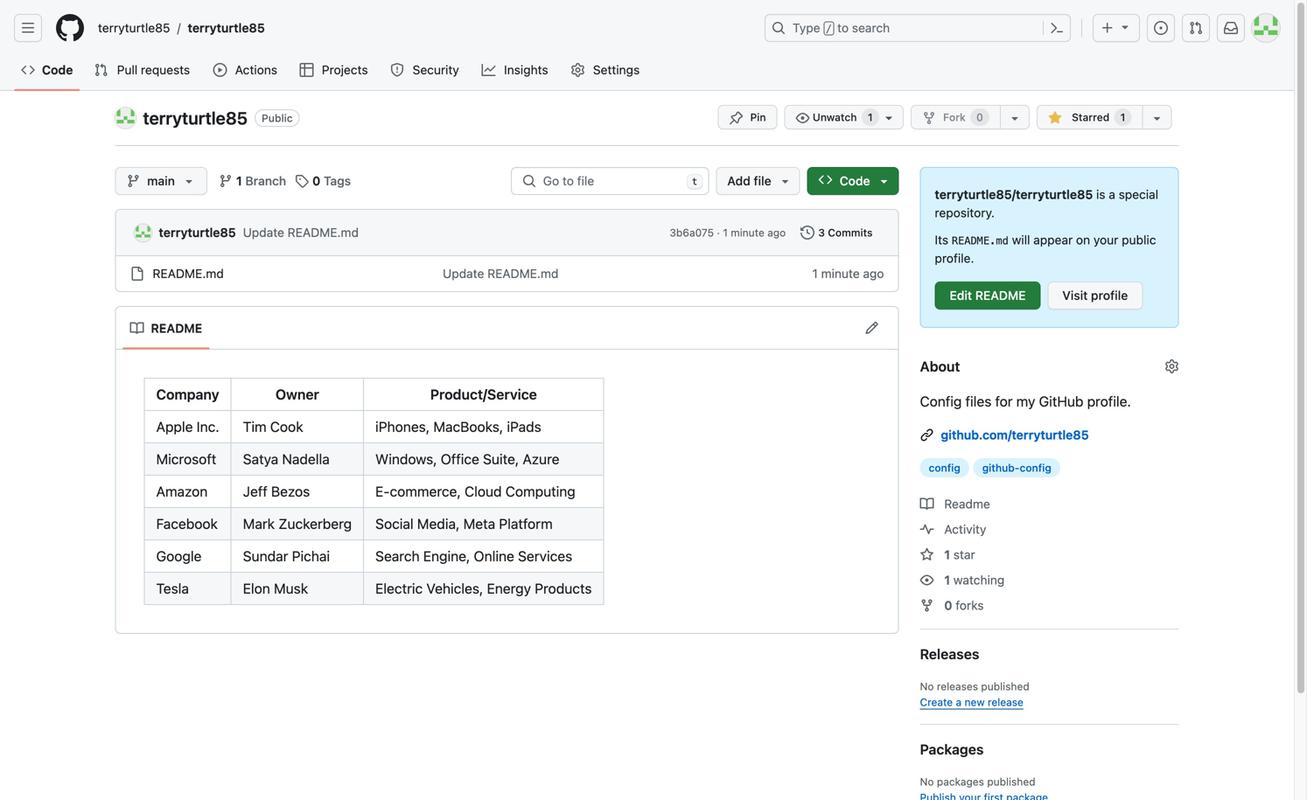Task type: locate. For each thing, give the bounding box(es) containing it.
0 right tag image on the top of page
[[313, 174, 321, 188]]

git pull request image left pull
[[94, 63, 108, 77]]

triangle down image up 3 commits link
[[877, 174, 891, 188]]

1 vertical spatial published
[[987, 776, 1036, 788]]

triangle down image right the plus icon
[[1118, 20, 1132, 34]]

pulse image
[[920, 523, 934, 537]]

0 horizontal spatial config
[[929, 462, 961, 474]]

git pull request image
[[1189, 21, 1203, 35], [94, 63, 108, 77]]

0 vertical spatial update
[[243, 225, 284, 240]]

0 horizontal spatial eye image
[[796, 111, 810, 125]]

1 right unwatch
[[868, 111, 873, 123]]

terryturtle85 image
[[134, 225, 152, 242]]

0 vertical spatial code image
[[21, 63, 35, 77]]

readme right edit
[[975, 288, 1026, 303]]

git pull request image right issue opened icon at the right top of the page
[[1189, 21, 1203, 35]]

/ for type
[[826, 23, 832, 35]]

branch
[[245, 174, 286, 188]]

fork
[[943, 111, 966, 123]]

readme
[[975, 288, 1026, 303], [151, 321, 202, 336]]

1 horizontal spatial ago
[[863, 266, 884, 281]]

1 horizontal spatial 0
[[944, 599, 952, 613]]

electric
[[375, 581, 423, 597]]

elon musk
[[243, 581, 308, 597]]

1 vertical spatial profile.
[[1087, 393, 1131, 410]]

/ inside terryturtle85 / terryturtle85
[[177, 21, 181, 35]]

1 right ·
[[723, 227, 728, 239]]

satya
[[243, 451, 278, 468]]

1 for 1 watching
[[944, 573, 950, 588]]

1 for 1 star
[[944, 548, 950, 562]]

readme down readme.md link
[[151, 321, 202, 336]]

0 vertical spatial update readme.md
[[243, 225, 359, 240]]

1 vertical spatial readme
[[151, 321, 202, 336]]

releases
[[937, 681, 978, 693]]

1 for 1
[[868, 111, 873, 123]]

0 horizontal spatial update
[[243, 225, 284, 240]]

windows,
[[375, 451, 437, 468]]

type
[[793, 21, 820, 35]]

meta
[[463, 516, 495, 532]]

2 horizontal spatial 0
[[977, 111, 983, 123]]

unwatch
[[810, 111, 860, 123]]

1 vertical spatial code
[[840, 174, 870, 188]]

1 no from the top
[[920, 681, 934, 693]]

1 vertical spatial update
[[443, 266, 484, 281]]

/ up requests
[[177, 21, 181, 35]]

pichai
[[292, 548, 330, 565]]

apple inc.
[[156, 419, 219, 435]]

see your forks of this repository image
[[1008, 111, 1022, 125]]

0 vertical spatial book image
[[130, 322, 144, 336]]

0 vertical spatial update readme.md link
[[243, 225, 359, 240]]

code link
[[14, 57, 80, 83]]

update readme.md link for terryturtle85
[[243, 225, 359, 240]]

2 vertical spatial 0
[[944, 599, 952, 613]]

1 horizontal spatial code image
[[819, 173, 833, 187]]

config down the "github.com/terryturtle85"
[[1020, 462, 1052, 474]]

homepage image
[[56, 14, 84, 42]]

1 vertical spatial a
[[956, 697, 962, 709]]

list
[[91, 14, 754, 42]]

history image
[[801, 226, 815, 240]]

elon
[[243, 581, 270, 597]]

no up create
[[920, 681, 934, 693]]

1 vertical spatial no
[[920, 776, 934, 788]]

published inside the "no releases published create a new release"
[[981, 681, 1030, 693]]

/ left to
[[826, 23, 832, 35]]

1 vertical spatial git pull request image
[[94, 63, 108, 77]]

book image inside readme link
[[920, 497, 934, 511]]

projects link
[[293, 57, 376, 83]]

0 horizontal spatial profile.
[[935, 251, 974, 266]]

0 horizontal spatial git pull request image
[[94, 63, 108, 77]]

about
[[920, 358, 960, 375]]

0 horizontal spatial update readme.md
[[243, 225, 359, 240]]

amazon
[[156, 483, 208, 500]]

mark
[[243, 516, 275, 532]]

0 vertical spatial profile.
[[935, 251, 974, 266]]

minute
[[731, 227, 765, 239], [821, 266, 860, 281]]

triangle down image
[[1118, 20, 1132, 34], [778, 174, 792, 188], [877, 174, 891, 188]]

1 horizontal spatial update
[[443, 266, 484, 281]]

pull
[[117, 63, 138, 77]]

packages
[[937, 776, 984, 788]]

main
[[147, 174, 175, 188]]

a right is
[[1109, 187, 1116, 202]]

0 vertical spatial code
[[42, 63, 73, 77]]

1 right git branch icon
[[236, 174, 242, 188]]

activity
[[944, 522, 986, 537]]

0 for 0 tags
[[313, 174, 321, 188]]

star image
[[920, 548, 934, 562]]

eye image
[[796, 111, 810, 125], [920, 574, 934, 588]]

0 horizontal spatial 0
[[313, 174, 321, 188]]

1 down 1 star
[[944, 573, 950, 588]]

a
[[1109, 187, 1116, 202], [956, 697, 962, 709]]

eye image up repo forked icon
[[920, 574, 934, 588]]

0 right repo forked icon
[[944, 599, 952, 613]]

0 vertical spatial git pull request image
[[1189, 21, 1203, 35]]

1 vertical spatial ago
[[863, 266, 884, 281]]

ago down "commits" on the top right of page
[[863, 266, 884, 281]]

update readme.md
[[243, 225, 359, 240], [443, 266, 559, 281]]

watching
[[954, 573, 1005, 588]]

published down packages link
[[987, 776, 1036, 788]]

tag image
[[295, 174, 309, 188]]

no left packages
[[920, 776, 934, 788]]

terryturtle85
[[98, 21, 170, 35], [188, 21, 265, 35], [143, 108, 248, 128], [159, 225, 236, 240]]

issue opened image
[[1154, 21, 1168, 35]]

0 horizontal spatial triangle down image
[[778, 174, 792, 188]]

terryturtle85 link
[[91, 14, 177, 42], [181, 14, 272, 42], [143, 108, 248, 128], [159, 225, 236, 240]]

release
[[988, 697, 1024, 709]]

repo forked image
[[922, 111, 936, 125]]

github-config
[[982, 462, 1052, 474]]

0 horizontal spatial /
[[177, 21, 181, 35]]

tim
[[243, 419, 267, 435]]

no inside the "no releases published create a new release"
[[920, 681, 934, 693]]

pin button
[[718, 105, 778, 130]]

1 vertical spatial minute
[[821, 266, 860, 281]]

terryturtle85 link up readme.md link
[[159, 225, 236, 240]]

facebook
[[156, 516, 218, 532]]

1 down history "image"
[[812, 266, 818, 281]]

github
[[1039, 393, 1084, 410]]

1 vertical spatial 0
[[313, 174, 321, 188]]

1 horizontal spatial update readme.md
[[443, 266, 559, 281]]

book image
[[130, 322, 144, 336], [920, 497, 934, 511]]

actions link
[[206, 57, 286, 83]]

code
[[42, 63, 73, 77], [840, 174, 870, 188]]

1 vertical spatial update readme.md link
[[443, 266, 559, 281]]

new
[[965, 697, 985, 709]]

satya nadella
[[243, 451, 330, 468]]

a down releases
[[956, 697, 962, 709]]

git pull request image inside pull requests link
[[94, 63, 108, 77]]

code image
[[21, 63, 35, 77], [819, 173, 833, 187]]

1 horizontal spatial profile.
[[1087, 393, 1131, 410]]

1 horizontal spatial book image
[[920, 497, 934, 511]]

eye image right pin
[[796, 111, 810, 125]]

terryturtle85 link up play image
[[181, 14, 272, 42]]

2 no from the top
[[920, 776, 934, 788]]

1 left star
[[944, 548, 950, 562]]

code image inside popup button
[[819, 173, 833, 187]]

requests
[[141, 63, 190, 77]]

a inside the "no releases published create a new release"
[[956, 697, 962, 709]]

cook
[[270, 419, 303, 435]]

search engine, online services
[[375, 548, 572, 565]]

/ inside type / to search
[[826, 23, 832, 35]]

1 horizontal spatial a
[[1109, 187, 1116, 202]]

published for no releases published create a new release
[[981, 681, 1030, 693]]

plus image
[[1101, 21, 1115, 35]]

triangle down image
[[182, 174, 196, 188]]

repository.
[[935, 206, 995, 220]]

terryturtle85 down play image
[[143, 108, 248, 128]]

1 horizontal spatial config
[[1020, 462, 1052, 474]]

minute down 3 commits link
[[821, 266, 860, 281]]

git branch image
[[126, 174, 140, 188]]

update readme.md link for readme.md
[[443, 266, 559, 281]]

1 horizontal spatial /
[[826, 23, 832, 35]]

nadella
[[282, 451, 330, 468]]

0 horizontal spatial update readme.md link
[[243, 225, 359, 240]]

e-
[[375, 483, 390, 500]]

0 vertical spatial readme
[[975, 288, 1026, 303]]

published
[[981, 681, 1030, 693], [987, 776, 1036, 788]]

actions
[[235, 63, 277, 77]]

activity link
[[920, 522, 986, 537]]

shield image
[[390, 63, 404, 77]]

visit profile link
[[1048, 282, 1143, 310]]

ago left history "image"
[[768, 227, 786, 239]]

iphones,
[[375, 419, 430, 435]]

code button
[[807, 167, 899, 195]]

gear image
[[571, 63, 585, 77]]

t
[[692, 176, 698, 187]]

profile. right github
[[1087, 393, 1131, 410]]

terryturtle85 up readme.md link
[[159, 225, 236, 240]]

tags
[[324, 174, 351, 188]]

triangle down image inside "code" popup button
[[877, 174, 891, 188]]

0
[[977, 111, 983, 123], [313, 174, 321, 188], [944, 599, 952, 613]]

1 vertical spatial update readme.md
[[443, 266, 559, 281]]

0 right "fork" at top right
[[977, 111, 983, 123]]

owner avatar image
[[115, 108, 136, 129]]

link image
[[920, 428, 934, 442]]

triangle down image for add file popup button
[[778, 174, 792, 188]]

book image inside readme link
[[130, 322, 144, 336]]

triangle down image right the file
[[778, 174, 792, 188]]

/
[[177, 21, 181, 35], [826, 23, 832, 35]]

code up "commits" on the top right of page
[[840, 174, 870, 188]]

notifications image
[[1224, 21, 1238, 35]]

code down homepage image
[[42, 63, 73, 77]]

update for readme.md
[[443, 266, 484, 281]]

0 tags
[[313, 174, 351, 188]]

0 vertical spatial ago
[[768, 227, 786, 239]]

3b6a075
[[670, 227, 714, 239]]

minute right ·
[[731, 227, 765, 239]]

pull requests
[[117, 63, 190, 77]]

play image
[[213, 63, 227, 77]]

0 horizontal spatial code image
[[21, 63, 35, 77]]

0 horizontal spatial readme
[[151, 321, 202, 336]]

Go to file text field
[[543, 168, 680, 194]]

3b6a075 · 1 minute ago
[[670, 227, 786, 239]]

0 vertical spatial a
[[1109, 187, 1116, 202]]

config down link image
[[929, 462, 961, 474]]

releases link
[[920, 646, 980, 663]]

0 vertical spatial no
[[920, 681, 934, 693]]

apple
[[156, 419, 193, 435]]

your
[[1094, 233, 1119, 247]]

its readme.md
[[935, 233, 1009, 247]]

insights
[[504, 63, 548, 77]]

config
[[929, 462, 961, 474], [1020, 462, 1052, 474]]

1 vertical spatial code image
[[819, 173, 833, 187]]

1 horizontal spatial git pull request image
[[1189, 21, 1203, 35]]

published up release
[[981, 681, 1030, 693]]

terryturtle85 up play image
[[188, 21, 265, 35]]

0 vertical spatial eye image
[[796, 111, 810, 125]]

profile. inside will appear on your public profile.
[[935, 251, 974, 266]]

my
[[1017, 393, 1035, 410]]

1 horizontal spatial code
[[840, 174, 870, 188]]

add this repository to a list image
[[1150, 111, 1164, 125]]

insights link
[[475, 57, 557, 83]]

1 vertical spatial eye image
[[920, 574, 934, 588]]

microsoft
[[156, 451, 216, 468]]

1 right starred
[[1121, 111, 1126, 123]]

0 vertical spatial published
[[981, 681, 1030, 693]]

2 horizontal spatial triangle down image
[[1118, 20, 1132, 34]]

products
[[535, 581, 592, 597]]

repo forked image
[[920, 599, 934, 613]]

readme.md link
[[153, 266, 224, 281]]

1 horizontal spatial triangle down image
[[877, 174, 891, 188]]

table image
[[300, 63, 314, 77]]

profile. down its
[[935, 251, 974, 266]]

cloud
[[465, 483, 502, 500]]

no packages published
[[920, 776, 1036, 788]]

update
[[243, 225, 284, 240], [443, 266, 484, 281]]

triangle down image for "code" popup button
[[877, 174, 891, 188]]

packages
[[920, 742, 984, 758]]

1 horizontal spatial eye image
[[920, 574, 934, 588]]

0 horizontal spatial a
[[956, 697, 962, 709]]

public
[[262, 112, 293, 124]]

a inside the is a special repository.
[[1109, 187, 1116, 202]]

1 horizontal spatial update readme.md link
[[443, 266, 559, 281]]

0 horizontal spatial minute
[[731, 227, 765, 239]]

code inside popup button
[[840, 174, 870, 188]]

platform
[[499, 516, 553, 532]]

triangle down image inside add file popup button
[[778, 174, 792, 188]]

1 vertical spatial book image
[[920, 497, 934, 511]]

0 horizontal spatial book image
[[130, 322, 144, 336]]



Task type: vqa. For each thing, say whether or not it's contained in the screenshot.
update for README.md
yes



Task type: describe. For each thing, give the bounding box(es) containing it.
0 horizontal spatial ago
[[768, 227, 786, 239]]

/ for terryturtle85
[[177, 21, 181, 35]]

media,
[[417, 516, 460, 532]]

starred
[[1072, 111, 1110, 123]]

config link
[[920, 459, 969, 478]]

0 horizontal spatial code
[[42, 63, 73, 77]]

tesla
[[156, 581, 189, 597]]

jeff bezos
[[243, 483, 310, 500]]

list containing terryturtle85 / terryturtle85
[[91, 14, 754, 42]]

office
[[441, 451, 479, 468]]

profile. for config files for my github profile.
[[1087, 393, 1131, 410]]

add file
[[727, 174, 771, 188]]

edit file image
[[865, 321, 879, 335]]

settings link
[[564, 57, 648, 83]]

mark zuckerberg
[[243, 516, 352, 532]]

readme
[[941, 497, 990, 511]]

update for terryturtle85
[[243, 225, 284, 240]]

0 for 0 forks
[[944, 599, 952, 613]]

readme.md inside "its readme.md"
[[952, 235, 1009, 247]]

product/service
[[430, 386, 537, 403]]

social
[[375, 516, 414, 532]]

create a new release link
[[920, 697, 1024, 709]]

security
[[413, 63, 459, 77]]

command palette image
[[1050, 21, 1064, 35]]

1 for 1 branch
[[236, 174, 242, 188]]

readme link
[[920, 497, 990, 511]]

1 for 1 minute ago
[[812, 266, 818, 281]]

files
[[966, 393, 992, 410]]

terryturtle85/terryturtle85
[[935, 187, 1093, 202]]

suite,
[[483, 451, 519, 468]]

1 minute ago
[[812, 266, 884, 281]]

profile. for will appear on your public profile.
[[935, 251, 974, 266]]

2 config from the left
[[1020, 462, 1052, 474]]

fork 0
[[943, 111, 983, 123]]

sundar
[[243, 548, 288, 565]]

is
[[1096, 187, 1106, 202]]

terryturtle85 up pull
[[98, 21, 170, 35]]

search
[[852, 21, 890, 35]]

for
[[995, 393, 1013, 410]]

e-commerce, cloud computing
[[375, 483, 576, 500]]

type / to search
[[793, 21, 890, 35]]

github-config link
[[974, 459, 1060, 478]]

0 vertical spatial minute
[[731, 227, 765, 239]]

releases
[[920, 646, 980, 663]]

visit profile
[[1063, 288, 1128, 303]]

add file button
[[716, 167, 800, 195]]

commerce,
[[390, 483, 461, 500]]

published for no packages published
[[987, 776, 1036, 788]]

google
[[156, 548, 202, 565]]

windows, office suite, azure
[[375, 451, 560, 468]]

appear
[[1034, 233, 1073, 247]]

file
[[754, 174, 771, 188]]

no releases published create a new release
[[920, 681, 1030, 709]]

energy
[[487, 581, 531, 597]]

owner
[[276, 386, 319, 403]]

star fill image
[[1048, 111, 1062, 125]]

3b6a075 link
[[670, 225, 714, 241]]

computing
[[506, 483, 576, 500]]

terryturtle85 link up pull
[[91, 14, 177, 42]]

config files for my github profile.
[[920, 393, 1131, 410]]

profile
[[1091, 288, 1128, 303]]

git branch image
[[219, 174, 233, 188]]

will appear on your public profile.
[[935, 233, 1156, 266]]

jeff
[[243, 483, 268, 500]]

readme link
[[123, 315, 209, 343]]

search image
[[522, 174, 536, 188]]

search
[[375, 548, 420, 565]]

github-
[[982, 462, 1020, 474]]

star
[[954, 548, 975, 562]]

edit repository metadata image
[[1165, 360, 1179, 374]]

starred 1
[[1069, 111, 1126, 123]]

edit readme
[[950, 288, 1026, 303]]

to
[[837, 21, 849, 35]]

1 user starred this repository element
[[1114, 109, 1132, 126]]

3 commits link
[[793, 221, 881, 245]]

forks
[[956, 599, 984, 613]]

0 vertical spatial 0
[[977, 111, 983, 123]]

public
[[1122, 233, 1156, 247]]

ipads
[[507, 419, 541, 435]]

special
[[1119, 187, 1159, 202]]

github.com/terryturtle85 link
[[941, 428, 1089, 442]]

online
[[474, 548, 514, 565]]

no for no releases published create a new release
[[920, 681, 934, 693]]

pull requests link
[[87, 57, 199, 83]]

1 horizontal spatial readme
[[975, 288, 1026, 303]]

update readme.md for readme.md
[[443, 266, 559, 281]]

pin image
[[729, 111, 743, 125]]

1 config from the left
[[929, 462, 961, 474]]

terryturtle85 link down play image
[[143, 108, 248, 128]]

·
[[717, 227, 720, 239]]

bezos
[[271, 483, 310, 500]]

edit
[[950, 288, 972, 303]]

update readme.md for terryturtle85
[[243, 225, 359, 240]]

3
[[818, 227, 825, 239]]

1 horizontal spatial minute
[[821, 266, 860, 281]]

projects
[[322, 63, 368, 77]]

no for no packages published
[[920, 776, 934, 788]]

add
[[727, 174, 751, 188]]

graph image
[[482, 63, 496, 77]]

sundar pichai
[[243, 548, 330, 565]]

config
[[920, 393, 962, 410]]

azure
[[523, 451, 560, 468]]

main button
[[115, 167, 207, 195]]

will
[[1012, 233, 1030, 247]]



